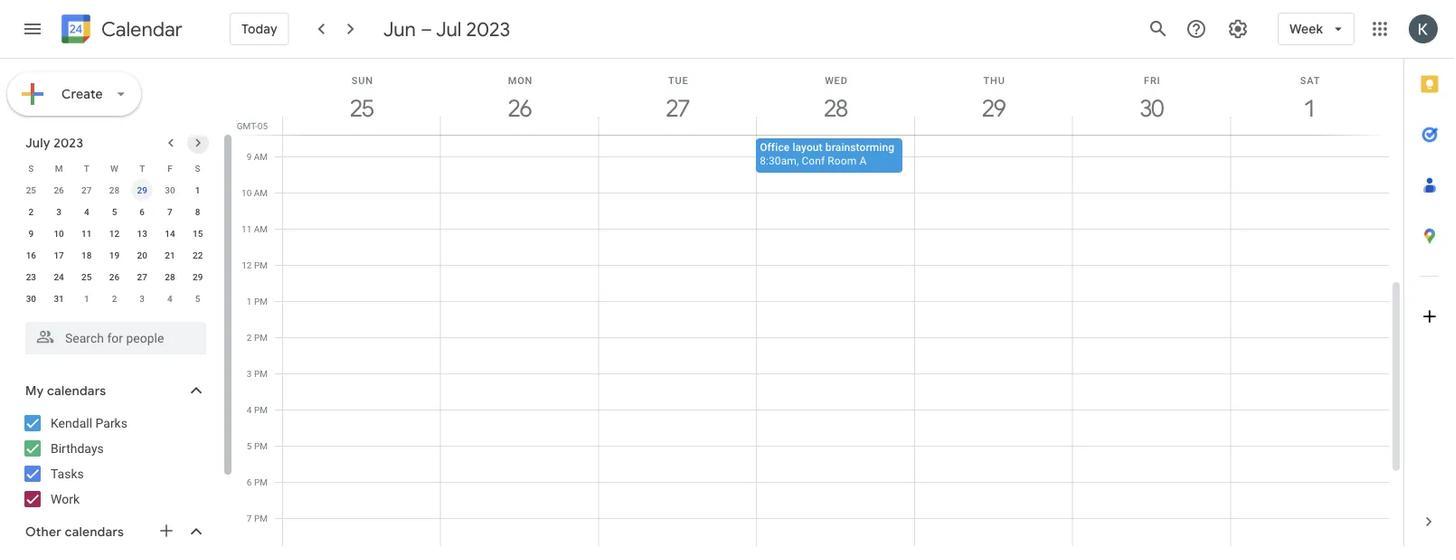 Task type: describe. For each thing, give the bounding box(es) containing it.
july 2023
[[25, 135, 83, 151]]

29 link
[[973, 88, 1015, 129]]

20 element
[[131, 244, 153, 266]]

26 element
[[104, 266, 125, 288]]

fri
[[1144, 75, 1161, 86]]

parks
[[95, 416, 127, 430]]

29 column header
[[914, 59, 1073, 135]]

0 horizontal spatial 3
[[56, 206, 61, 217]]

9 am
[[247, 151, 268, 162]]

jul
[[436, 16, 462, 42]]

21 element
[[159, 244, 181, 266]]

5 for 5 pm
[[247, 440, 252, 451]]

settings menu image
[[1227, 18, 1249, 40]]

office layout brainstorming 8:30am , conf room a
[[760, 141, 895, 167]]

row containing 25
[[17, 179, 212, 201]]

28 link
[[815, 88, 857, 129]]

14
[[165, 228, 175, 239]]

june 27 element
[[76, 179, 97, 201]]

june 25 element
[[20, 179, 42, 201]]

29 for june 29 element
[[137, 184, 147, 195]]

1 vertical spatial 2023
[[54, 135, 83, 151]]

1 link
[[1289, 88, 1331, 129]]

28 for "28" element
[[165, 271, 175, 282]]

12 for 12
[[109, 228, 120, 239]]

9 for 9
[[28, 228, 34, 239]]

wed 28
[[823, 75, 848, 123]]

june 30 element
[[159, 179, 181, 201]]

25 inside sun 25
[[349, 94, 373, 123]]

sun 25
[[349, 75, 373, 123]]

13 element
[[131, 222, 153, 244]]

0 vertical spatial 5
[[112, 206, 117, 217]]

work
[[51, 492, 80, 506]]

16
[[26, 250, 36, 260]]

other calendars button
[[4, 517, 224, 546]]

16 element
[[20, 244, 42, 266]]

7 for 7
[[167, 206, 173, 217]]

23
[[26, 271, 36, 282]]

12 pm
[[242, 260, 268, 270]]

30 for june 30 element
[[165, 184, 175, 195]]

3 for 3 pm
[[247, 368, 252, 379]]

11 element
[[76, 222, 97, 244]]

layout
[[793, 141, 823, 153]]

my calendars
[[25, 383, 106, 399]]

6 for 6
[[140, 206, 145, 217]]

wed
[[825, 75, 848, 86]]

6 for 6 pm
[[247, 477, 252, 487]]

12 element
[[104, 222, 125, 244]]

24
[[54, 271, 64, 282]]

28 column header
[[756, 59, 915, 135]]

26 for june 26 element
[[54, 184, 64, 195]]

row group containing 25
[[17, 179, 212, 309]]

birthdays
[[51, 441, 104, 456]]

1 inside sat 1
[[1303, 94, 1315, 123]]

sat
[[1300, 75, 1321, 86]]

2 for 2 pm
[[247, 332, 252, 343]]

9 for 9 am
[[247, 151, 252, 162]]

mon 26
[[507, 75, 533, 123]]

3 for august 3 element
[[140, 293, 145, 304]]

3 pm
[[247, 368, 268, 379]]

pm for 1 pm
[[254, 296, 268, 307]]

19
[[109, 250, 120, 260]]

room
[[828, 154, 857, 167]]

calendar heading
[[98, 17, 183, 42]]

pm for 7 pm
[[254, 513, 268, 524]]

thu 29
[[981, 75, 1005, 123]]

6 pm
[[247, 477, 268, 487]]

calendars for other calendars
[[65, 524, 124, 540]]

14 element
[[159, 222, 181, 244]]

10 am
[[241, 187, 268, 198]]

tue 27
[[665, 75, 689, 123]]

4 for 4 pm
[[247, 404, 252, 415]]

conf
[[802, 154, 825, 167]]

jun
[[383, 16, 416, 42]]

office
[[760, 141, 790, 153]]

30 inside column header
[[1139, 94, 1163, 123]]

august 1 element
[[76, 288, 97, 309]]

25 column header
[[282, 59, 441, 135]]

7 pm
[[247, 513, 268, 524]]

fri 30
[[1139, 75, 1163, 123]]

19 element
[[104, 244, 125, 266]]

,
[[797, 154, 799, 167]]

27 element
[[131, 266, 153, 288]]

15 element
[[187, 222, 209, 244]]

Search for people text field
[[36, 322, 195, 355]]

today
[[241, 21, 277, 37]]

june 29 element
[[131, 179, 153, 201]]

1 pm
[[247, 296, 268, 307]]

am for 10 am
[[254, 187, 268, 198]]

29 for 29 element at the left of page
[[193, 271, 203, 282]]

am for 9 am
[[254, 151, 268, 162]]

28 element
[[159, 266, 181, 288]]

1 down 12 pm on the left of page
[[247, 296, 252, 307]]

gmt-05
[[237, 120, 268, 131]]

30 for "30" element
[[26, 293, 36, 304]]

create
[[61, 86, 103, 102]]

1 down 25 element
[[84, 293, 89, 304]]

25 for june 25 element
[[26, 184, 36, 195]]

5 pm
[[247, 440, 268, 451]]

calendars for my calendars
[[47, 383, 106, 399]]

2 s from the left
[[195, 163, 200, 174]]

add other calendars image
[[157, 522, 175, 540]]

30 column header
[[1072, 59, 1231, 135]]

june 26 element
[[48, 179, 70, 201]]

m
[[55, 163, 63, 174]]

29 cell
[[128, 179, 156, 201]]

26 inside mon 26
[[507, 94, 531, 123]]

week button
[[1278, 7, 1355, 51]]

pm for 12 pm
[[254, 260, 268, 270]]

1 column header
[[1230, 59, 1389, 135]]

brainstorming
[[825, 141, 895, 153]]

sun
[[352, 75, 373, 86]]

row containing 23
[[17, 266, 212, 288]]



Task type: locate. For each thing, give the bounding box(es) containing it.
13
[[137, 228, 147, 239]]

1 vertical spatial calendars
[[65, 524, 124, 540]]

0 horizontal spatial 29
[[137, 184, 147, 195]]

26 link
[[499, 88, 541, 129]]

6
[[140, 206, 145, 217], [247, 477, 252, 487]]

26 down the 19
[[109, 271, 120, 282]]

w
[[110, 163, 118, 174]]

27 link
[[657, 88, 699, 129]]

kendall parks
[[51, 416, 127, 430]]

1 vertical spatial 4
[[167, 293, 173, 304]]

calendars up kendall
[[47, 383, 106, 399]]

20
[[137, 250, 147, 260]]

calendars inside "dropdown button"
[[47, 383, 106, 399]]

am up 12 pm on the left of page
[[254, 223, 268, 234]]

0 vertical spatial 28
[[823, 94, 847, 123]]

july
[[25, 135, 50, 151]]

1 horizontal spatial t
[[139, 163, 145, 174]]

3 up 10 element
[[56, 206, 61, 217]]

25 for 25 element
[[81, 271, 92, 282]]

4 row from the top
[[17, 222, 212, 244]]

main drawer image
[[22, 18, 43, 40]]

0 horizontal spatial 5
[[112, 206, 117, 217]]

2 down june 25 element
[[28, 206, 34, 217]]

31
[[54, 293, 64, 304]]

05
[[258, 120, 268, 131]]

4 pm from the top
[[254, 368, 268, 379]]

2 vertical spatial am
[[254, 223, 268, 234]]

calendars down work
[[65, 524, 124, 540]]

0 horizontal spatial 6
[[140, 206, 145, 217]]

sat 1
[[1300, 75, 1321, 123]]

2 horizontal spatial 5
[[247, 440, 252, 451]]

29 element
[[187, 266, 209, 288]]

10 element
[[48, 222, 70, 244]]

row containing 9
[[17, 222, 212, 244]]

0 horizontal spatial t
[[84, 163, 89, 174]]

thu
[[984, 75, 1005, 86]]

10 for 10
[[54, 228, 64, 239]]

2 vertical spatial 27
[[137, 271, 147, 282]]

27 down tue
[[665, 94, 689, 123]]

8:30am
[[760, 154, 797, 167]]

july 2023 grid
[[17, 157, 212, 309]]

–
[[420, 16, 432, 42]]

1 horizontal spatial 9
[[247, 151, 252, 162]]

0 horizontal spatial 30
[[26, 293, 36, 304]]

4 up 5 pm
[[247, 404, 252, 415]]

1 vertical spatial 27
[[81, 184, 92, 195]]

2 horizontal spatial 30
[[1139, 94, 1163, 123]]

27
[[665, 94, 689, 123], [81, 184, 92, 195], [137, 271, 147, 282]]

10 up 17 in the top left of the page
[[54, 228, 64, 239]]

am
[[254, 151, 268, 162], [254, 187, 268, 198], [254, 223, 268, 234]]

1 horizontal spatial 11
[[241, 223, 252, 234]]

calendars
[[47, 383, 106, 399], [65, 524, 124, 540]]

28 down 21
[[165, 271, 175, 282]]

0 vertical spatial 4
[[84, 206, 89, 217]]

s up june 25 element
[[28, 163, 34, 174]]

t up june 27 element
[[84, 163, 89, 174]]

7 inside grid
[[247, 513, 252, 524]]

2 am from the top
[[254, 187, 268, 198]]

0 vertical spatial 27
[[665, 94, 689, 123]]

0 horizontal spatial 28
[[109, 184, 120, 195]]

29 down thu
[[981, 94, 1005, 123]]

24 element
[[48, 266, 70, 288]]

8
[[195, 206, 200, 217]]

0 vertical spatial 30
[[1139, 94, 1163, 123]]

tasks
[[51, 466, 84, 481]]

2 vertical spatial 26
[[109, 271, 120, 282]]

2023 right jul
[[466, 16, 510, 42]]

26
[[507, 94, 531, 123], [54, 184, 64, 195], [109, 271, 120, 282]]

row
[[17, 157, 212, 179], [17, 179, 212, 201], [17, 201, 212, 222], [17, 222, 212, 244], [17, 244, 212, 266], [17, 266, 212, 288], [17, 288, 212, 309]]

2023 up m
[[54, 135, 83, 151]]

6 row from the top
[[17, 266, 212, 288]]

31 element
[[48, 288, 70, 309]]

7
[[167, 206, 173, 217], [247, 513, 252, 524]]

29
[[981, 94, 1005, 123], [137, 184, 147, 195], [193, 271, 203, 282]]

7 pm from the top
[[254, 477, 268, 487]]

30 down the f
[[165, 184, 175, 195]]

august 2 element
[[104, 288, 125, 309]]

2 vertical spatial 2
[[247, 332, 252, 343]]

1 vertical spatial 29
[[137, 184, 147, 195]]

3 row from the top
[[17, 201, 212, 222]]

2 t from the left
[[139, 163, 145, 174]]

29 inside cell
[[137, 184, 147, 195]]

27 down 20 at the left of the page
[[137, 271, 147, 282]]

1 vertical spatial 12
[[242, 260, 252, 270]]

7 for 7 pm
[[247, 513, 252, 524]]

1 vertical spatial 30
[[165, 184, 175, 195]]

pm up 5 pm
[[254, 404, 268, 415]]

pm for 4 pm
[[254, 404, 268, 415]]

9 inside july 2023 grid
[[28, 228, 34, 239]]

1 vertical spatial 28
[[109, 184, 120, 195]]

28 inside wed 28
[[823, 94, 847, 123]]

f
[[167, 163, 172, 174]]

25 link
[[341, 88, 383, 129]]

11 for 11 am
[[241, 223, 252, 234]]

1 horizontal spatial 25
[[81, 271, 92, 282]]

1 horizontal spatial 10
[[241, 187, 252, 198]]

27 right june 26 element
[[81, 184, 92, 195]]

11 up the 18
[[81, 228, 92, 239]]

2 for the august 2 element
[[112, 293, 117, 304]]

None search field
[[0, 315, 224, 355]]

1 horizontal spatial 5
[[195, 293, 200, 304]]

30 link
[[1131, 88, 1173, 129]]

1 down sat
[[1303, 94, 1315, 123]]

0 vertical spatial 6
[[140, 206, 145, 217]]

12 inside july 2023 grid
[[109, 228, 120, 239]]

25 left june 26 element
[[26, 184, 36, 195]]

2 horizontal spatial 28
[[823, 94, 847, 123]]

calendar element
[[58, 11, 183, 51]]

2 vertical spatial 5
[[247, 440, 252, 451]]

25 down sun
[[349, 94, 373, 123]]

today button
[[230, 7, 289, 51]]

1 horizontal spatial 4
[[167, 293, 173, 304]]

9 down gmt-
[[247, 151, 252, 162]]

0 horizontal spatial 11
[[81, 228, 92, 239]]

4
[[84, 206, 89, 217], [167, 293, 173, 304], [247, 404, 252, 415]]

2 vertical spatial 25
[[81, 271, 92, 282]]

1 horizontal spatial s
[[195, 163, 200, 174]]

am down '9 am'
[[254, 187, 268, 198]]

my calendars list
[[4, 409, 224, 514]]

0 horizontal spatial s
[[28, 163, 34, 174]]

26 column header
[[440, 59, 599, 135]]

week
[[1290, 21, 1323, 37]]

0 vertical spatial 10
[[241, 187, 252, 198]]

2 down 26 element
[[112, 293, 117, 304]]

2 horizontal spatial 26
[[507, 94, 531, 123]]

1 am from the top
[[254, 151, 268, 162]]

8 pm from the top
[[254, 513, 268, 524]]

2 inside the august 2 element
[[112, 293, 117, 304]]

29 right june 28 element on the left top
[[137, 184, 147, 195]]

2 down 1 pm
[[247, 332, 252, 343]]

august 5 element
[[187, 288, 209, 309]]

25
[[349, 94, 373, 123], [26, 184, 36, 195], [81, 271, 92, 282]]

4 pm
[[247, 404, 268, 415]]

am for 11 am
[[254, 223, 268, 234]]

row containing 30
[[17, 288, 212, 309]]

t
[[84, 163, 89, 174], [139, 163, 145, 174]]

row containing 16
[[17, 244, 212, 266]]

my
[[25, 383, 44, 399]]

1 horizontal spatial 28
[[165, 271, 175, 282]]

11 down 10 am
[[241, 223, 252, 234]]

10 up "11 am"
[[241, 187, 252, 198]]

11 inside 11 element
[[81, 228, 92, 239]]

27 for june 27 element
[[81, 184, 92, 195]]

create button
[[7, 72, 141, 116]]

pm down '4 pm' at the left of the page
[[254, 440, 268, 451]]

row containing s
[[17, 157, 212, 179]]

mon
[[508, 75, 533, 86]]

0 horizontal spatial 2023
[[54, 135, 83, 151]]

3 am from the top
[[254, 223, 268, 234]]

1 vertical spatial am
[[254, 187, 268, 198]]

10
[[241, 187, 252, 198], [54, 228, 64, 239]]

1 horizontal spatial 26
[[109, 271, 120, 282]]

pm up 2 pm
[[254, 296, 268, 307]]

2
[[28, 206, 34, 217], [112, 293, 117, 304], [247, 332, 252, 343]]

22 element
[[187, 244, 209, 266]]

t up the 29 cell
[[139, 163, 145, 174]]

1 horizontal spatial 29
[[193, 271, 203, 282]]

pm for 3 pm
[[254, 368, 268, 379]]

17 element
[[48, 244, 70, 266]]

tue
[[668, 75, 689, 86]]

3 down 27 element
[[140, 293, 145, 304]]

other
[[25, 524, 62, 540]]

0 horizontal spatial 26
[[54, 184, 64, 195]]

jun – jul 2023
[[383, 16, 510, 42]]

5 inside august 5 element
[[195, 293, 200, 304]]

pm
[[254, 260, 268, 270], [254, 296, 268, 307], [254, 332, 268, 343], [254, 368, 268, 379], [254, 404, 268, 415], [254, 440, 268, 451], [254, 477, 268, 487], [254, 513, 268, 524]]

1 vertical spatial 3
[[140, 293, 145, 304]]

12 for 12 pm
[[242, 260, 252, 270]]

my calendars button
[[4, 376, 224, 405]]

calendars inside dropdown button
[[65, 524, 124, 540]]

0 horizontal spatial 2
[[28, 206, 34, 217]]

s right the f
[[195, 163, 200, 174]]

am down '05'
[[254, 151, 268, 162]]

row containing 2
[[17, 201, 212, 222]]

6 pm from the top
[[254, 440, 268, 451]]

9
[[247, 151, 252, 162], [28, 228, 34, 239]]

7 up 14 element
[[167, 206, 173, 217]]

21
[[165, 250, 175, 260]]

29 down 22
[[193, 271, 203, 282]]

pm for 6 pm
[[254, 477, 268, 487]]

2 pm from the top
[[254, 296, 268, 307]]

2 vertical spatial 29
[[193, 271, 203, 282]]

0 vertical spatial 26
[[507, 94, 531, 123]]

3
[[56, 206, 61, 217], [140, 293, 145, 304], [247, 368, 252, 379]]

5 down 29 element at the left of page
[[195, 293, 200, 304]]

3 pm from the top
[[254, 332, 268, 343]]

gmt-
[[237, 120, 258, 131]]

12 down "11 am"
[[242, 260, 252, 270]]

2 vertical spatial 4
[[247, 404, 252, 415]]

0 horizontal spatial 12
[[109, 228, 120, 239]]

august 4 element
[[159, 288, 181, 309]]

grid containing 25
[[232, 59, 1404, 547]]

tab list
[[1404, 59, 1454, 496]]

5 down june 28 element on the left top
[[112, 206, 117, 217]]

17
[[54, 250, 64, 260]]

0 vertical spatial 2023
[[466, 16, 510, 42]]

2023
[[466, 16, 510, 42], [54, 135, 83, 151]]

kendall
[[51, 416, 92, 430]]

1 vertical spatial 10
[[54, 228, 64, 239]]

grid
[[232, 59, 1404, 547]]

25 down the 18
[[81, 271, 92, 282]]

0 horizontal spatial 10
[[54, 228, 64, 239]]

18
[[81, 250, 92, 260]]

row group
[[17, 179, 212, 309]]

2 horizontal spatial 3
[[247, 368, 252, 379]]

5 pm from the top
[[254, 404, 268, 415]]

2 horizontal spatial 25
[[349, 94, 373, 123]]

5 row from the top
[[17, 244, 212, 266]]

2 vertical spatial 3
[[247, 368, 252, 379]]

11
[[241, 223, 252, 234], [81, 228, 92, 239]]

11 inside grid
[[241, 223, 252, 234]]

1 vertical spatial 5
[[195, 293, 200, 304]]

1 vertical spatial 7
[[247, 513, 252, 524]]

0 horizontal spatial 7
[[167, 206, 173, 217]]

9 up 16 element
[[28, 228, 34, 239]]

1 up 8
[[195, 184, 200, 195]]

12 up the 19
[[109, 228, 120, 239]]

2 vertical spatial 28
[[165, 271, 175, 282]]

30
[[1139, 94, 1163, 123], [165, 184, 175, 195], [26, 293, 36, 304]]

1 t from the left
[[84, 163, 89, 174]]

23 element
[[20, 266, 42, 288]]

1 horizontal spatial 30
[[165, 184, 175, 195]]

0 vertical spatial 7
[[167, 206, 173, 217]]

28 for june 28 element on the left top
[[109, 184, 120, 195]]

25 inside 25 element
[[81, 271, 92, 282]]

1 vertical spatial 26
[[54, 184, 64, 195]]

pm for 5 pm
[[254, 440, 268, 451]]

2 pm
[[247, 332, 268, 343]]

2 horizontal spatial 29
[[981, 94, 1005, 123]]

25 inside june 25 element
[[26, 184, 36, 195]]

5 for august 5 element
[[195, 293, 200, 304]]

june 28 element
[[104, 179, 125, 201]]

10 for 10 am
[[241, 187, 252, 198]]

0 vertical spatial 9
[[247, 151, 252, 162]]

28 down the wed
[[823, 94, 847, 123]]

3 up '4 pm' at the left of the page
[[247, 368, 252, 379]]

august 3 element
[[131, 288, 153, 309]]

1 pm from the top
[[254, 260, 268, 270]]

s
[[28, 163, 34, 174], [195, 163, 200, 174]]

0 vertical spatial 29
[[981, 94, 1005, 123]]

7 row from the top
[[17, 288, 212, 309]]

0 vertical spatial calendars
[[47, 383, 106, 399]]

4 down june 27 element
[[84, 206, 89, 217]]

1 vertical spatial 6
[[247, 477, 252, 487]]

1 horizontal spatial 6
[[247, 477, 252, 487]]

2 horizontal spatial 4
[[247, 404, 252, 415]]

other calendars
[[25, 524, 124, 540]]

1 horizontal spatial 12
[[242, 260, 252, 270]]

1 vertical spatial 9
[[28, 228, 34, 239]]

30 element
[[20, 288, 42, 309]]

pm down 5 pm
[[254, 477, 268, 487]]

pm up '4 pm' at the left of the page
[[254, 368, 268, 379]]

0 vertical spatial 3
[[56, 206, 61, 217]]

22
[[193, 250, 203, 260]]

pm up 1 pm
[[254, 260, 268, 270]]

5
[[112, 206, 117, 217], [195, 293, 200, 304], [247, 440, 252, 451]]

28 down w on the left top
[[109, 184, 120, 195]]

1 horizontal spatial 2023
[[466, 16, 510, 42]]

5 down '4 pm' at the left of the page
[[247, 440, 252, 451]]

0 horizontal spatial 4
[[84, 206, 89, 217]]

0 horizontal spatial 25
[[26, 184, 36, 195]]

1 s from the left
[[28, 163, 34, 174]]

2 horizontal spatial 27
[[665, 94, 689, 123]]

26 for 26 element
[[109, 271, 120, 282]]

27 column header
[[598, 59, 757, 135]]

0 vertical spatial 12
[[109, 228, 120, 239]]

0 horizontal spatial 9
[[28, 228, 34, 239]]

1 vertical spatial 2
[[112, 293, 117, 304]]

4 for august 4 element
[[167, 293, 173, 304]]

7 down 6 pm
[[247, 513, 252, 524]]

calendar
[[101, 17, 183, 42]]

26 down m
[[54, 184, 64, 195]]

28
[[823, 94, 847, 123], [109, 184, 120, 195], [165, 271, 175, 282]]

7 inside row
[[167, 206, 173, 217]]

26 down the mon on the top
[[507, 94, 531, 123]]

6 down 5 pm
[[247, 477, 252, 487]]

pm for 2 pm
[[254, 332, 268, 343]]

1 horizontal spatial 27
[[137, 271, 147, 282]]

2 horizontal spatial 2
[[247, 332, 252, 343]]

0 vertical spatial am
[[254, 151, 268, 162]]

30 down 23
[[26, 293, 36, 304]]

1 horizontal spatial 3
[[140, 293, 145, 304]]

1 vertical spatial 25
[[26, 184, 36, 195]]

6 inside row
[[140, 206, 145, 217]]

11 for 11
[[81, 228, 92, 239]]

11 am
[[241, 223, 268, 234]]

25 element
[[76, 266, 97, 288]]

1 row from the top
[[17, 157, 212, 179]]

10 inside row
[[54, 228, 64, 239]]

2 vertical spatial 30
[[26, 293, 36, 304]]

0 vertical spatial 2
[[28, 206, 34, 217]]

2 row from the top
[[17, 179, 212, 201]]

15
[[193, 228, 203, 239]]

4 down "28" element
[[167, 293, 173, 304]]

pm down 6 pm
[[254, 513, 268, 524]]

0 vertical spatial 25
[[349, 94, 373, 123]]

18 element
[[76, 244, 97, 266]]

6 up 13 element
[[140, 206, 145, 217]]

27 inside column header
[[665, 94, 689, 123]]

1 horizontal spatial 7
[[247, 513, 252, 524]]

pm down 1 pm
[[254, 332, 268, 343]]

1 horizontal spatial 2
[[112, 293, 117, 304]]

29 inside the thu 29
[[981, 94, 1005, 123]]

0 horizontal spatial 27
[[81, 184, 92, 195]]

a
[[860, 154, 867, 167]]

30 down fri
[[1139, 94, 1163, 123]]

27 for 27 element
[[137, 271, 147, 282]]

1
[[1303, 94, 1315, 123], [195, 184, 200, 195], [84, 293, 89, 304], [247, 296, 252, 307]]



Task type: vqa. For each thing, say whether or not it's contained in the screenshot.


